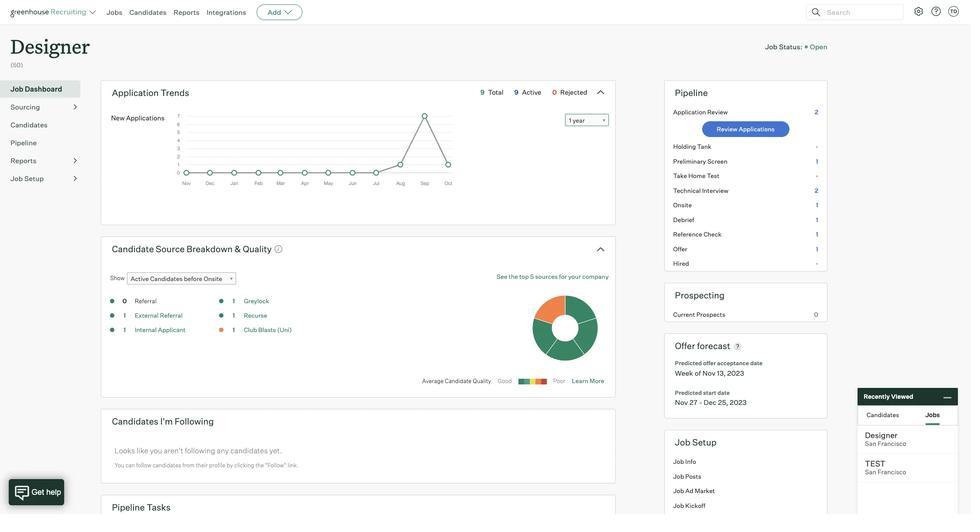 Task type: vqa. For each thing, say whether or not it's contained in the screenshot.


Task type: locate. For each thing, give the bounding box(es) containing it.
1 horizontal spatial candidates link
[[129, 8, 167, 17]]

0 horizontal spatial the
[[256, 462, 264, 469]]

13,
[[717, 369, 726, 378]]

1 link for recurse
[[225, 311, 243, 321]]

francisco for test
[[878, 469, 907, 476]]

0 vertical spatial active
[[522, 88, 542, 96]]

san inside the 'designer san francisco'
[[865, 440, 877, 448]]

0 vertical spatial referral
[[135, 297, 157, 305]]

francisco inside the 'designer san francisco'
[[878, 440, 907, 448]]

designer down greenhouse recruiting image
[[10, 33, 90, 59]]

nov inside predicted start date nov 27 - dec 25, 2023
[[675, 398, 688, 407]]

1 link for club blasts (uni)
[[225, 326, 243, 336]]

screen
[[708, 157, 728, 165]]

check
[[704, 231, 722, 238]]

0 horizontal spatial pipeline
[[10, 138, 37, 147]]

application for application trends
[[112, 87, 159, 98]]

2023 right 25,
[[730, 398, 747, 407]]

0 vertical spatial 2023
[[728, 369, 745, 378]]

predicted for 27
[[675, 389, 702, 396]]

posts
[[686, 473, 702, 480]]

jobs inside tab list
[[926, 411, 940, 419]]

1 vertical spatial job setup
[[675, 437, 717, 448]]

candidates link
[[129, 8, 167, 17], [10, 120, 77, 130]]

0 vertical spatial nov
[[703, 369, 716, 378]]

referral up external
[[135, 297, 157, 305]]

1 vertical spatial offer
[[675, 341, 696, 352]]

date up 25,
[[718, 389, 730, 396]]

for
[[559, 273, 567, 280]]

onsite right "before"
[[204, 275, 222, 283]]

setup up info
[[693, 437, 717, 448]]

designer inside the 'designer san francisco'
[[865, 431, 898, 440]]

2 horizontal spatial pipeline
[[675, 87, 708, 98]]

1 link
[[225, 297, 243, 307], [116, 311, 133, 321], [225, 311, 243, 321], [116, 326, 133, 336], [225, 326, 243, 336]]

1 horizontal spatial active
[[522, 88, 542, 96]]

job for job info link
[[674, 458, 684, 466]]

9 for 9 active
[[515, 88, 519, 96]]

add button
[[257, 4, 303, 20]]

job setup down pipeline "link"
[[10, 174, 44, 183]]

2 vertical spatial 0
[[814, 311, 819, 318]]

1 vertical spatial francisco
[[878, 469, 907, 476]]

0 vertical spatial san
[[865, 440, 877, 448]]

1 horizontal spatial reports
[[174, 8, 200, 17]]

san up test on the right of page
[[865, 440, 877, 448]]

reference
[[674, 231, 703, 238]]

san for designer
[[865, 440, 877, 448]]

francisco
[[878, 440, 907, 448], [878, 469, 907, 476]]

nov left 27
[[675, 398, 688, 407]]

candidates down the 'aren't'
[[153, 462, 181, 469]]

tab list
[[858, 406, 958, 425]]

1 9 from the left
[[481, 88, 485, 96]]

san down the 'designer san francisco'
[[865, 469, 877, 476]]

pipeline inside "link"
[[10, 138, 37, 147]]

1 vertical spatial application
[[674, 108, 706, 116]]

9 total
[[481, 88, 504, 96]]

1 link left club
[[225, 326, 243, 336]]

of
[[695, 369, 701, 378]]

designer
[[10, 33, 90, 59], [865, 431, 898, 440]]

0 vertical spatial quality
[[243, 244, 272, 254]]

review up review applications
[[708, 108, 728, 116]]

0 vertical spatial date
[[751, 360, 763, 367]]

1 horizontal spatial applications
[[739, 125, 775, 133]]

1 horizontal spatial 0
[[553, 88, 557, 96]]

active
[[522, 88, 542, 96], [131, 275, 149, 283]]

0 horizontal spatial candidates
[[153, 462, 181, 469]]

san inside test san francisco
[[865, 469, 877, 476]]

quality left good
[[473, 378, 491, 385]]

1 vertical spatial active
[[131, 275, 149, 283]]

active right show
[[131, 275, 149, 283]]

start
[[703, 389, 717, 396]]

1 vertical spatial reports link
[[10, 155, 77, 166]]

active right total on the top of the page
[[522, 88, 542, 96]]

reports
[[174, 8, 200, 17], [10, 156, 37, 165]]

1 vertical spatial candidates
[[153, 462, 181, 469]]

candidate source data is not real-time. data may take up to two days to reflect accurately. element
[[272, 241, 283, 257]]

- for 2nd - link from the bottom of the page
[[816, 172, 819, 180]]

job ad market link
[[665, 484, 827, 499]]

1 vertical spatial 2
[[815, 187, 819, 194]]

quality right "&"
[[243, 244, 272, 254]]

date right acceptance
[[751, 360, 763, 367]]

viewed
[[892, 393, 914, 401]]

francisco inside test san francisco
[[878, 469, 907, 476]]

acceptance
[[718, 360, 749, 367]]

1 vertical spatial quality
[[473, 378, 491, 385]]

0 horizontal spatial 0
[[123, 297, 127, 305]]

0 vertical spatial reports link
[[174, 8, 200, 17]]

- link
[[665, 139, 827, 154], [665, 169, 827, 183], [665, 256, 827, 271]]

offer for offer
[[674, 245, 688, 253]]

offer up the week
[[675, 341, 696, 352]]

active candidates before onsite link
[[127, 273, 236, 285]]

2 for application review
[[815, 108, 819, 116]]

test san francisco
[[865, 459, 907, 476]]

job for job kickoff link
[[674, 502, 684, 509]]

- for third - link from the top
[[816, 260, 819, 267]]

the right clicking
[[256, 462, 264, 469]]

predicted inside predicted offer acceptance date week of nov 13, 2023
[[675, 360, 702, 367]]

0 horizontal spatial applications
[[126, 114, 165, 122]]

yet.
[[270, 446, 282, 455]]

0 horizontal spatial job setup
[[10, 174, 44, 183]]

candidates
[[231, 446, 268, 455], [153, 462, 181, 469]]

2 2 from the top
[[815, 187, 819, 194]]

san
[[865, 440, 877, 448], [865, 469, 877, 476]]

2023 for week of nov 13, 2023
[[728, 369, 745, 378]]

1 horizontal spatial candidates
[[231, 446, 268, 455]]

9 left total on the top of the page
[[481, 88, 485, 96]]

nov
[[703, 369, 716, 378], [675, 398, 688, 407]]

0 vertical spatial predicted
[[675, 360, 702, 367]]

candidate up show
[[112, 244, 154, 254]]

breakdown
[[187, 244, 233, 254]]

pipeline left tasks
[[112, 502, 145, 513]]

1 san from the top
[[865, 440, 877, 448]]

1 link left external
[[116, 311, 133, 321]]

1 horizontal spatial designer
[[865, 431, 898, 440]]

2023 inside predicted offer acceptance date week of nov 13, 2023
[[728, 369, 745, 378]]

1 vertical spatial designer
[[865, 431, 898, 440]]

1 vertical spatial referral
[[160, 312, 183, 319]]

configure image
[[914, 6, 924, 17]]

predicted up 27
[[675, 389, 702, 396]]

can
[[126, 462, 135, 469]]

1 vertical spatial 0
[[123, 297, 127, 305]]

1 link left greylock
[[225, 297, 243, 307]]

review down the application review
[[717, 125, 738, 133]]

setup down pipeline "link"
[[24, 174, 44, 183]]

0 horizontal spatial 9
[[481, 88, 485, 96]]

0 horizontal spatial quality
[[243, 244, 272, 254]]

0 horizontal spatial setup
[[24, 174, 44, 183]]

reports link down pipeline "link"
[[10, 155, 77, 166]]

2 vertical spatial pipeline
[[112, 502, 145, 513]]

job setup up info
[[675, 437, 717, 448]]

francisco up test san francisco
[[878, 440, 907, 448]]

candidate right average
[[445, 378, 472, 385]]

0 horizontal spatial date
[[718, 389, 730, 396]]

reports left integrations "link"
[[174, 8, 200, 17]]

9 for 9 total
[[481, 88, 485, 96]]

1 horizontal spatial onsite
[[674, 201, 692, 209]]

1 vertical spatial nov
[[675, 398, 688, 407]]

1 link left recurse link
[[225, 311, 243, 321]]

0 vertical spatial applications
[[126, 114, 165, 122]]

1 horizontal spatial candidate
[[445, 378, 472, 385]]

0 horizontal spatial reports
[[10, 156, 37, 165]]

1 horizontal spatial setup
[[693, 437, 717, 448]]

1 vertical spatial applications
[[739, 125, 775, 133]]

2 9 from the left
[[515, 88, 519, 96]]

1 vertical spatial 2023
[[730, 398, 747, 407]]

candidates link right jobs link
[[129, 8, 167, 17]]

reports link left integrations "link"
[[174, 8, 200, 17]]

1 horizontal spatial referral
[[160, 312, 183, 319]]

review
[[708, 108, 728, 116], [717, 125, 738, 133]]

1 vertical spatial pipeline
[[10, 138, 37, 147]]

pipeline tasks
[[112, 502, 171, 513]]

offer for offer forecast
[[675, 341, 696, 352]]

1 predicted from the top
[[675, 360, 702, 367]]

0 vertical spatial offer
[[674, 245, 688, 253]]

0 vertical spatial jobs
[[107, 8, 122, 17]]

candidates up clicking
[[231, 446, 268, 455]]

the
[[509, 273, 518, 280], [256, 462, 264, 469]]

blasts
[[258, 326, 276, 334]]

0 horizontal spatial nov
[[675, 398, 688, 407]]

club
[[244, 326, 257, 334]]

1 horizontal spatial job setup
[[675, 437, 717, 448]]

1 vertical spatial date
[[718, 389, 730, 396]]

offer down 'reference'
[[674, 245, 688, 253]]

9 right total on the top of the page
[[515, 88, 519, 96]]

1 horizontal spatial the
[[509, 273, 518, 280]]

0 horizontal spatial onsite
[[204, 275, 222, 283]]

designer up test on the right of page
[[865, 431, 898, 440]]

0 vertical spatial francisco
[[878, 440, 907, 448]]

nov down offer
[[703, 369, 716, 378]]

1 horizontal spatial date
[[751, 360, 763, 367]]

reports down pipeline "link"
[[10, 156, 37, 165]]

application review
[[674, 108, 728, 116]]

onsite up debrief
[[674, 201, 692, 209]]

external
[[135, 312, 159, 319]]

1 vertical spatial the
[[256, 462, 264, 469]]

referral up applicant
[[160, 312, 183, 319]]

external referral link
[[135, 312, 183, 319]]

0 horizontal spatial application
[[112, 87, 159, 98]]

greylock link
[[244, 297, 269, 305]]

1 2 from the top
[[815, 108, 819, 116]]

predicted inside predicted start date nov 27 - dec 25, 2023
[[675, 389, 702, 396]]

profile
[[209, 462, 225, 469]]

application
[[112, 87, 159, 98], [674, 108, 706, 116]]

1 horizontal spatial application
[[674, 108, 706, 116]]

internal applicant link
[[135, 326, 186, 334]]

1 horizontal spatial nov
[[703, 369, 716, 378]]

link.
[[288, 462, 299, 469]]

current prospects
[[674, 311, 726, 318]]

good
[[498, 378, 512, 385]]

1 link left internal
[[116, 326, 133, 336]]

onsite
[[674, 201, 692, 209], [204, 275, 222, 283]]

applications
[[126, 114, 165, 122], [739, 125, 775, 133]]

applicant
[[158, 326, 186, 334]]

1 francisco from the top
[[878, 440, 907, 448]]

0 vertical spatial - link
[[665, 139, 827, 154]]

2 predicted from the top
[[675, 389, 702, 396]]

1 vertical spatial candidates link
[[10, 120, 77, 130]]

2 san from the top
[[865, 469, 877, 476]]

dashboard
[[25, 85, 62, 93]]

francisco down the 'designer san francisco'
[[878, 469, 907, 476]]

pipeline
[[675, 87, 708, 98], [10, 138, 37, 147], [112, 502, 145, 513]]

tab list containing candidates
[[858, 406, 958, 425]]

year
[[573, 117, 585, 124]]

candidates
[[129, 8, 167, 17], [10, 120, 48, 129], [150, 275, 183, 283], [867, 411, 900, 419], [112, 416, 158, 427]]

market
[[695, 487, 715, 495]]

applications for review applications
[[739, 125, 775, 133]]

2 for technical interview
[[815, 187, 819, 194]]

job for job ad market link
[[674, 487, 684, 495]]

0 horizontal spatial referral
[[135, 297, 157, 305]]

2 vertical spatial - link
[[665, 256, 827, 271]]

0 vertical spatial setup
[[24, 174, 44, 183]]

predicted up the week
[[675, 360, 702, 367]]

job for job setup link
[[10, 174, 23, 183]]

candidates link up pipeline "link"
[[10, 120, 77, 130]]

san for test
[[865, 469, 877, 476]]

- for 3rd - link from the bottom
[[816, 143, 819, 150]]

1 horizontal spatial 9
[[515, 88, 519, 96]]

more
[[590, 377, 605, 385]]

before
[[184, 275, 202, 283]]

1 vertical spatial jobs
[[926, 411, 940, 419]]

candidates left "before"
[[150, 275, 183, 283]]

sourcing
[[10, 102, 40, 111]]

open
[[810, 42, 828, 51]]

0 horizontal spatial active
[[131, 275, 149, 283]]

predicted start date nov 27 - dec 25, 2023
[[675, 389, 747, 407]]

pipeline up the application review
[[675, 87, 708, 98]]

referral
[[135, 297, 157, 305], [160, 312, 183, 319]]

learn
[[572, 377, 589, 385]]

1 vertical spatial - link
[[665, 169, 827, 183]]

recently viewed
[[864, 393, 914, 401]]

application trends
[[112, 87, 189, 98]]

0 vertical spatial candidates link
[[129, 8, 167, 17]]

1 - link from the top
[[665, 139, 827, 154]]

1 vertical spatial predicted
[[675, 389, 702, 396]]

0 horizontal spatial designer
[[10, 33, 90, 59]]

pipeline down sourcing
[[10, 138, 37, 147]]

2023 inside predicted start date nov 27 - dec 25, 2023
[[730, 398, 747, 407]]

0 vertical spatial application
[[112, 87, 159, 98]]

company
[[583, 273, 609, 280]]

you
[[150, 446, 162, 455]]

2023
[[728, 369, 745, 378], [730, 398, 747, 407]]

the left top
[[509, 273, 518, 280]]

1 link for internal applicant
[[116, 326, 133, 336]]

0 vertical spatial job setup
[[10, 174, 44, 183]]

sources
[[535, 273, 558, 280]]

0 vertical spatial candidate
[[112, 244, 154, 254]]

1 horizontal spatial jobs
[[926, 411, 940, 419]]

designer for designer san francisco
[[865, 431, 898, 440]]

nov inside predicted offer acceptance date week of nov 13, 2023
[[703, 369, 716, 378]]

status:
[[779, 42, 803, 51]]

0 vertical spatial designer
[[10, 33, 90, 59]]

2023 down acceptance
[[728, 369, 745, 378]]

2 francisco from the top
[[878, 469, 907, 476]]



Task type: describe. For each thing, give the bounding box(es) containing it.
predicted for week
[[675, 360, 702, 367]]

job kickoff link
[[665, 499, 827, 513]]

2 - link from the top
[[665, 169, 827, 183]]

1 year link
[[565, 114, 609, 127]]

see the top 5 sources for your company
[[497, 273, 609, 280]]

- inside predicted start date nov 27 - dec 25, 2023
[[699, 398, 703, 407]]

integrations
[[207, 8, 246, 17]]

external referral
[[135, 312, 183, 319]]

average
[[422, 378, 444, 385]]

add
[[268, 8, 281, 17]]

club blasts (uni)
[[244, 326, 292, 334]]

candidates down sourcing
[[10, 120, 48, 129]]

tasks
[[147, 502, 171, 513]]

date inside predicted offer acceptance date week of nov 13, 2023
[[751, 360, 763, 367]]

source
[[156, 244, 185, 254]]

job for the job posts link
[[674, 473, 684, 480]]

looks like you aren't following any candidates yet.
[[115, 446, 282, 455]]

(50)
[[10, 61, 23, 69]]

francisco for designer
[[878, 440, 907, 448]]

internal applicant
[[135, 326, 186, 334]]

candidate source data is not real-time. data may take up to two days to reflect accurately. image
[[274, 245, 283, 254]]

(uni)
[[277, 326, 292, 334]]

reference check
[[674, 231, 722, 238]]

aren't
[[164, 446, 183, 455]]

designer (50)
[[10, 33, 90, 69]]

1 link for greylock
[[225, 297, 243, 307]]

0 vertical spatial 0
[[553, 88, 557, 96]]

1 vertical spatial review
[[717, 125, 738, 133]]

new applications
[[111, 114, 165, 122]]

0 horizontal spatial candidate
[[112, 244, 154, 254]]

1 horizontal spatial pipeline
[[112, 502, 145, 513]]

learn more link
[[572, 377, 605, 385]]

designer san francisco
[[865, 431, 907, 448]]

technical interview
[[674, 187, 729, 194]]

1 vertical spatial reports
[[10, 156, 37, 165]]

like
[[137, 446, 148, 455]]

review applications
[[717, 125, 775, 133]]

their
[[196, 462, 208, 469]]

job setup link
[[10, 173, 77, 184]]

following
[[185, 446, 215, 455]]

week
[[675, 369, 694, 378]]

predicted offer acceptance date week of nov 13, 2023
[[675, 360, 763, 378]]

integrations link
[[207, 8, 246, 17]]

job for 'job dashboard' link
[[10, 85, 23, 93]]

&
[[235, 244, 241, 254]]

application for application review
[[674, 108, 706, 116]]

recently
[[864, 393, 890, 401]]

trends
[[161, 87, 189, 98]]

recurse link
[[244, 312, 267, 319]]

total
[[488, 88, 504, 96]]

prospecting
[[675, 290, 725, 301]]

9 active
[[515, 88, 542, 96]]

your
[[569, 273, 581, 280]]

1 horizontal spatial reports link
[[174, 8, 200, 17]]

club blasts (uni) link
[[244, 326, 292, 334]]

job info link
[[665, 455, 827, 469]]

see
[[497, 273, 508, 280]]

learn more
[[572, 377, 605, 385]]

designer for designer (50)
[[10, 33, 90, 59]]

0 vertical spatial candidates
[[231, 446, 268, 455]]

you can follow candidates from their profile by clicking the "follow" link.
[[115, 462, 299, 469]]

jobs link
[[107, 8, 122, 17]]

greenhouse recruiting image
[[10, 7, 89, 17]]

25,
[[718, 398, 729, 407]]

test
[[865, 459, 886, 469]]

1 vertical spatial onsite
[[204, 275, 222, 283]]

offer
[[703, 360, 716, 367]]

1 vertical spatial setup
[[693, 437, 717, 448]]

greylock
[[244, 297, 269, 305]]

1 horizontal spatial quality
[[473, 378, 491, 385]]

from
[[183, 462, 195, 469]]

1 vertical spatial candidate
[[445, 378, 472, 385]]

applications for new applications
[[126, 114, 165, 122]]

0 horizontal spatial candidates link
[[10, 120, 77, 130]]

0 vertical spatial onsite
[[674, 201, 692, 209]]

average candidate quality
[[422, 378, 491, 385]]

0 vertical spatial review
[[708, 108, 728, 116]]

0 rejected
[[553, 88, 588, 96]]

top
[[520, 273, 529, 280]]

candidates up like
[[112, 416, 158, 427]]

2023 for nov 27 - dec 25, 2023
[[730, 398, 747, 407]]

candidate source breakdown & quality
[[112, 244, 272, 254]]

candidates down recently viewed
[[867, 411, 900, 419]]

following
[[175, 416, 214, 427]]

0 horizontal spatial jobs
[[107, 8, 122, 17]]

any
[[217, 446, 229, 455]]

technical
[[674, 187, 701, 194]]

1 link for external referral
[[116, 311, 133, 321]]

current
[[674, 311, 695, 318]]

recurse
[[244, 312, 267, 319]]

pipeline link
[[10, 137, 77, 148]]

i'm
[[160, 416, 173, 427]]

Search text field
[[825, 6, 896, 19]]

candidates right jobs link
[[129, 8, 167, 17]]

you
[[115, 462, 124, 469]]

follow
[[136, 462, 151, 469]]

5
[[530, 273, 534, 280]]

date inside predicted start date nov 27 - dec 25, 2023
[[718, 389, 730, 396]]

job kickoff
[[674, 502, 706, 509]]

candidates inside 'active candidates before onsite' link
[[150, 275, 183, 283]]

info
[[686, 458, 696, 466]]

0 vertical spatial reports
[[174, 8, 200, 17]]

0 horizontal spatial reports link
[[10, 155, 77, 166]]

active candidates before onsite
[[131, 275, 222, 283]]

2 horizontal spatial 0
[[814, 311, 819, 318]]

offer forecast
[[675, 341, 731, 352]]

sourcing link
[[10, 102, 77, 112]]

see the top 5 sources for your company link
[[497, 273, 609, 281]]

3 - link from the top
[[665, 256, 827, 271]]

candidates i'm following
[[112, 416, 214, 427]]

0 vertical spatial pipeline
[[675, 87, 708, 98]]

by
[[227, 462, 233, 469]]

debrief
[[674, 216, 695, 223]]

interview
[[702, 187, 729, 194]]

job posts link
[[665, 469, 827, 484]]

td
[[951, 8, 958, 14]]

ad
[[686, 487, 694, 495]]

job dashboard
[[10, 85, 62, 93]]

kickoff
[[686, 502, 706, 509]]

looks
[[115, 446, 135, 455]]

new
[[111, 114, 125, 122]]

job status:
[[766, 42, 803, 51]]

internal
[[135, 326, 157, 334]]



